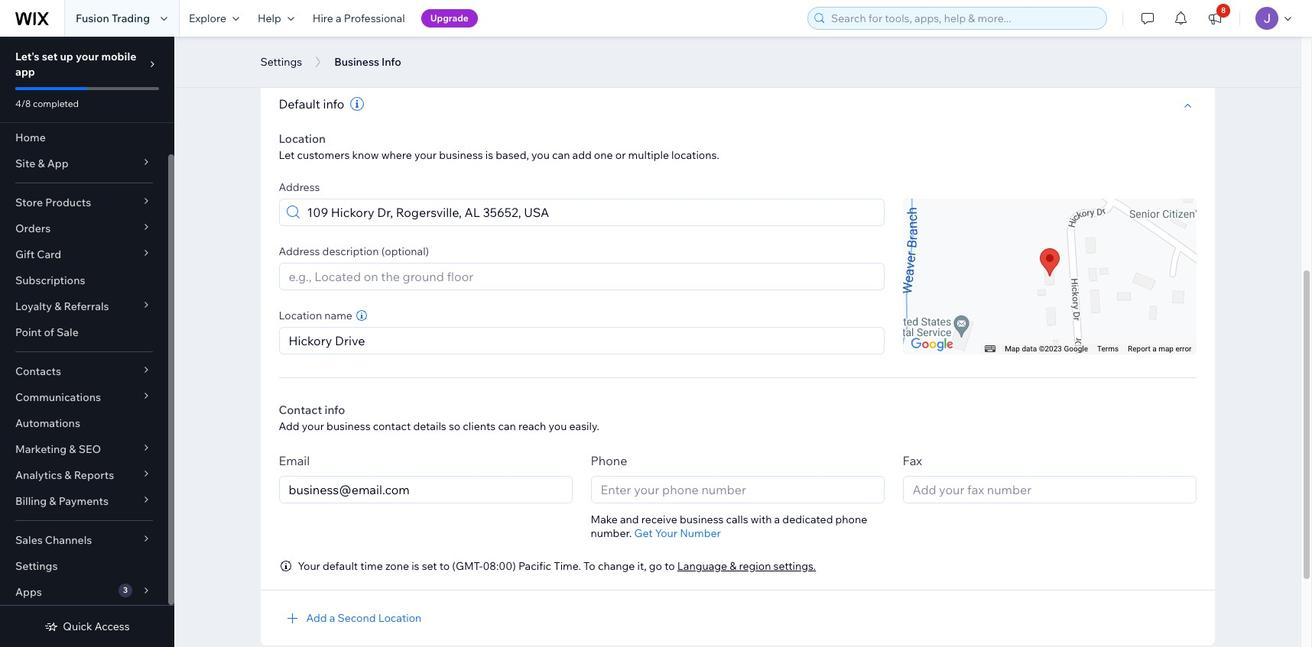 Task type: describe. For each thing, give the bounding box(es) containing it.
automations link
[[0, 411, 168, 437]]

0 vertical spatial add a second location button
[[1060, 30, 1215, 48]]

location and contact info
[[260, 31, 455, 50]]

home
[[15, 131, 46, 145]]

loyalty & referrals
[[15, 300, 109, 314]]

upgrade
[[430, 12, 469, 24]]

access
[[95, 620, 130, 634]]

customers
[[297, 148, 350, 162]]

so
[[449, 420, 461, 434]]

hire a professional
[[313, 11, 405, 25]]

contacts button
[[0, 359, 168, 385]]

app
[[15, 65, 35, 79]]

description
[[323, 245, 379, 259]]

reports
[[74, 469, 114, 483]]

quick access
[[63, 620, 130, 634]]

map
[[1005, 345, 1020, 354]]

(optional)
[[381, 245, 429, 259]]

(gmt-
[[452, 560, 483, 574]]

1 vertical spatial add a second location button
[[260, 591, 1215, 646]]

1 to from the left
[[440, 560, 450, 574]]

completed
[[33, 98, 79, 109]]

get your number
[[634, 527, 721, 541]]

gift
[[15, 248, 35, 262]]

help button
[[249, 0, 304, 37]]

Type your email address field
[[284, 477, 567, 503]]

professional
[[344, 11, 405, 25]]

terms link
[[1098, 345, 1119, 354]]

details
[[413, 420, 447, 434]]

you inside contact info add your business contact details so clients can reach you easily.
[[549, 420, 567, 434]]

google
[[1064, 345, 1089, 354]]

home link
[[0, 125, 168, 151]]

loyalty
[[15, 300, 52, 314]]

can inside contact info add your business contact details so clients can reach you easily.
[[498, 420, 516, 434]]

Enter your phone number field
[[596, 477, 879, 503]]

location for location name
[[279, 309, 322, 323]]

contact inside contact info add your business contact details so clients can reach you easily.
[[373, 420, 411, 434]]

change
[[598, 560, 635, 574]]

0 vertical spatial contact
[[364, 31, 422, 50]]

pacific
[[519, 560, 552, 574]]

number
[[680, 527, 721, 541]]

products
[[45, 196, 91, 210]]

settings for settings link
[[15, 560, 58, 574]]

billing & payments button
[[0, 489, 168, 515]]

based,
[[496, 148, 529, 162]]

locations.
[[672, 148, 720, 162]]

location name
[[279, 309, 353, 323]]

point of sale link
[[0, 320, 168, 346]]

Add your fax number field
[[908, 477, 1191, 503]]

add inside contact info add your business contact details so clients can reach you easily.
[[279, 420, 300, 434]]

hire a professional link
[[304, 0, 414, 37]]

info for default info
[[323, 96, 345, 112]]

terms
[[1098, 345, 1119, 354]]

zone
[[385, 560, 409, 574]]

Search for your business address field
[[303, 200, 879, 226]]

quick
[[63, 620, 92, 634]]

map
[[1159, 345, 1174, 354]]

1 vertical spatial is
[[412, 560, 420, 574]]

time
[[361, 560, 383, 574]]

& for marketing
[[69, 443, 76, 457]]

contact info add your business contact details so clients can reach you easily.
[[279, 403, 600, 434]]

get your number button
[[634, 527, 721, 541]]

number.
[[591, 527, 632, 541]]

upgrade button
[[421, 9, 478, 28]]

0 vertical spatial info
[[426, 31, 455, 50]]

marketing & seo
[[15, 443, 101, 457]]

up
[[60, 50, 73, 63]]

multiple
[[628, 148, 669, 162]]

data
[[1022, 345, 1037, 354]]

orders button
[[0, 216, 168, 242]]

email
[[279, 454, 310, 469]]

google image
[[907, 335, 957, 355]]

make
[[591, 513, 618, 527]]

location for location and contact info
[[260, 31, 327, 50]]

let's
[[15, 50, 39, 63]]

a inside make and receive business calls with a dedicated phone number.
[[775, 513, 780, 527]]

1 horizontal spatial add a second location
[[1083, 31, 1215, 47]]

map region
[[903, 199, 1197, 355]]

Search for tools, apps, help & more... field
[[827, 8, 1102, 29]]

keyboard shortcuts image
[[985, 346, 996, 353]]

business
[[334, 55, 379, 69]]

gift card
[[15, 248, 61, 262]]

phone
[[836, 513, 868, 527]]

language
[[678, 560, 728, 574]]

receive
[[642, 513, 678, 527]]

explore
[[189, 11, 226, 25]]

it,
[[638, 560, 647, 574]]

region
[[739, 560, 771, 574]]

mobile
[[101, 50, 136, 63]]

subscriptions link
[[0, 268, 168, 294]]

phone
[[591, 454, 628, 469]]

one
[[594, 148, 613, 162]]

location let customers know where your business is based, you can add one or multiple locations.
[[279, 132, 720, 162]]

0 horizontal spatial add a second location
[[306, 612, 422, 626]]

0 horizontal spatial second
[[338, 612, 376, 626]]

go
[[649, 560, 662, 574]]

let
[[279, 148, 295, 162]]

where
[[381, 148, 412, 162]]

hire
[[313, 11, 333, 25]]

analytics & reports
[[15, 469, 114, 483]]

time.
[[554, 560, 581, 574]]

report a map error
[[1128, 345, 1192, 354]]

default
[[323, 560, 358, 574]]

automations
[[15, 417, 80, 431]]

language & region settings. button
[[678, 560, 816, 574]]

info for contact info add your business contact details so clients can reach you easily.
[[325, 403, 345, 418]]

gift card button
[[0, 242, 168, 268]]



Task type: vqa. For each thing, say whether or not it's contained in the screenshot.
Pay Links
no



Task type: locate. For each thing, give the bounding box(es) containing it.
map data ©2023 google
[[1005, 345, 1089, 354]]

0 vertical spatial second
[[1119, 31, 1163, 47]]

business inside make and receive business calls with a dedicated phone number.
[[680, 513, 724, 527]]

business inside contact info add your business contact details so clients can reach you easily.
[[327, 420, 371, 434]]

set right zone
[[422, 560, 437, 574]]

0 vertical spatial you
[[532, 148, 550, 162]]

1 horizontal spatial add
[[306, 612, 327, 626]]

to left (gmt-
[[440, 560, 450, 574]]

set
[[42, 50, 58, 63], [422, 560, 437, 574]]

1 horizontal spatial to
[[665, 560, 675, 574]]

0 vertical spatial add a second location
[[1083, 31, 1215, 47]]

2 vertical spatial info
[[325, 403, 345, 418]]

orders
[[15, 222, 51, 236]]

contact
[[364, 31, 422, 50], [373, 420, 411, 434]]

location inside location let customers know where your business is based, you can add one or multiple locations.
[[279, 132, 326, 146]]

sales channels button
[[0, 528, 168, 554]]

loyalty & referrals button
[[0, 294, 168, 320]]

referrals
[[64, 300, 109, 314]]

address down "let"
[[279, 181, 320, 194]]

your inside contact info add your business contact details so clients can reach you easily.
[[302, 420, 324, 434]]

store products button
[[0, 190, 168, 216]]

0 horizontal spatial your
[[298, 560, 320, 574]]

& for billing
[[49, 495, 56, 509]]

1 vertical spatial you
[[549, 420, 567, 434]]

1 vertical spatial business
[[327, 420, 371, 434]]

0 vertical spatial settings
[[260, 55, 302, 69]]

& inside 'popup button'
[[69, 443, 76, 457]]

site & app button
[[0, 151, 168, 177]]

sidebar element
[[0, 37, 174, 648]]

2 vertical spatial add
[[306, 612, 327, 626]]

& left region
[[730, 560, 737, 574]]

site & app
[[15, 157, 69, 171]]

& for analytics
[[64, 469, 72, 483]]

analytics & reports button
[[0, 463, 168, 489]]

business info button
[[327, 50, 409, 73]]

1 horizontal spatial can
[[552, 148, 570, 162]]

1 vertical spatial address
[[279, 245, 320, 259]]

let's set up your mobile app
[[15, 50, 136, 79]]

can left the 'add' at the top left of the page
[[552, 148, 570, 162]]

your right the get
[[655, 527, 678, 541]]

1 vertical spatial can
[[498, 420, 516, 434]]

your inside location let customers know where your business is based, you can add one or multiple locations.
[[415, 148, 437, 162]]

0 vertical spatial address
[[279, 181, 320, 194]]

&
[[38, 157, 45, 171], [54, 300, 61, 314], [69, 443, 76, 457], [64, 469, 72, 483], [49, 495, 56, 509], [730, 560, 737, 574]]

info inside contact info add your business contact details so clients can reach you easily.
[[325, 403, 345, 418]]

analytics
[[15, 469, 62, 483]]

0 horizontal spatial your
[[76, 50, 99, 63]]

0 horizontal spatial is
[[412, 560, 420, 574]]

and
[[331, 31, 360, 50], [620, 513, 639, 527]]

0 vertical spatial your
[[655, 527, 678, 541]]

your left default
[[298, 560, 320, 574]]

settings for "settings" 'button'
[[260, 55, 302, 69]]

info right contact
[[325, 403, 345, 418]]

address for address
[[279, 181, 320, 194]]

get
[[634, 527, 653, 541]]

and up business
[[331, 31, 360, 50]]

add a second location button
[[1060, 30, 1215, 48], [260, 591, 1215, 646]]

contact
[[279, 403, 322, 418]]

and right make
[[620, 513, 639, 527]]

your default time zone is set to (gmt-08:00) pacific time. to change it, go to language & region settings.
[[298, 560, 816, 574]]

1 address from the top
[[279, 181, 320, 194]]

0 vertical spatial your
[[76, 50, 99, 63]]

1 vertical spatial settings
[[15, 560, 58, 574]]

can left reach
[[498, 420, 516, 434]]

info
[[426, 31, 455, 50], [323, 96, 345, 112], [325, 403, 345, 418]]

settings
[[260, 55, 302, 69], [15, 560, 58, 574]]

or
[[616, 148, 626, 162]]

contacts
[[15, 365, 61, 379]]

settings inside settings link
[[15, 560, 58, 574]]

2 vertical spatial business
[[680, 513, 724, 527]]

point of sale
[[15, 326, 79, 340]]

name
[[325, 309, 353, 323]]

1 vertical spatial your
[[415, 148, 437, 162]]

fax
[[903, 454, 923, 469]]

2 horizontal spatial your
[[415, 148, 437, 162]]

billing & payments
[[15, 495, 109, 509]]

2 address from the top
[[279, 245, 320, 259]]

address description (optional)
[[279, 245, 429, 259]]

1 horizontal spatial your
[[302, 420, 324, 434]]

and inside make and receive business calls with a dedicated phone number.
[[620, 513, 639, 527]]

business inside location let customers know where your business is based, you can add one or multiple locations.
[[439, 148, 483, 162]]

card
[[37, 248, 61, 262]]

subscriptions
[[15, 274, 85, 288]]

payments
[[59, 495, 109, 509]]

e.g., Located on the ground floor field
[[284, 264, 879, 290]]

is right zone
[[412, 560, 420, 574]]

0 vertical spatial set
[[42, 50, 58, 63]]

8
[[1222, 5, 1226, 15]]

settings down "sales"
[[15, 560, 58, 574]]

address for address description (optional)
[[279, 245, 320, 259]]

1 horizontal spatial business
[[439, 148, 483, 162]]

your
[[76, 50, 99, 63], [415, 148, 437, 162], [302, 420, 324, 434]]

1 vertical spatial add a second location
[[306, 612, 422, 626]]

error
[[1176, 345, 1192, 354]]

is
[[486, 148, 494, 162], [412, 560, 420, 574]]

your inside let's set up your mobile app
[[76, 50, 99, 63]]

sales
[[15, 534, 43, 548]]

1 vertical spatial add
[[279, 420, 300, 434]]

store products
[[15, 196, 91, 210]]

0 horizontal spatial settings
[[15, 560, 58, 574]]

can inside location let customers know where your business is based, you can add one or multiple locations.
[[552, 148, 570, 162]]

0 vertical spatial can
[[552, 148, 570, 162]]

1 horizontal spatial settings
[[260, 55, 302, 69]]

billing
[[15, 495, 47, 509]]

1 vertical spatial your
[[298, 560, 320, 574]]

store
[[15, 196, 43, 210]]

to
[[584, 560, 596, 574]]

1 vertical spatial and
[[620, 513, 639, 527]]

location
[[260, 31, 327, 50], [1166, 31, 1215, 47], [279, 132, 326, 146], [279, 309, 322, 323], [378, 612, 422, 626]]

info right the default
[[323, 96, 345, 112]]

you inside location let customers know where your business is based, you can add one or multiple locations.
[[532, 148, 550, 162]]

contact up info
[[364, 31, 422, 50]]

2 vertical spatial your
[[302, 420, 324, 434]]

set inside let's set up your mobile app
[[42, 50, 58, 63]]

and for receive
[[620, 513, 639, 527]]

0 vertical spatial is
[[486, 148, 494, 162]]

1 vertical spatial set
[[422, 560, 437, 574]]

and for contact
[[331, 31, 360, 50]]

default info
[[279, 96, 345, 112]]

1 horizontal spatial set
[[422, 560, 437, 574]]

& for site
[[38, 157, 45, 171]]

0 horizontal spatial business
[[327, 420, 371, 434]]

Add your location name field
[[284, 328, 879, 354]]

calls
[[726, 513, 749, 527]]

with
[[751, 513, 772, 527]]

4/8
[[15, 98, 31, 109]]

& left seo
[[69, 443, 76, 457]]

2 horizontal spatial add
[[1083, 31, 1107, 47]]

4/8 completed
[[15, 98, 79, 109]]

add a second location
[[1083, 31, 1215, 47], [306, 612, 422, 626]]

0 horizontal spatial and
[[331, 31, 360, 50]]

0 horizontal spatial add
[[279, 420, 300, 434]]

fusion trading
[[76, 11, 150, 25]]

settings down help button
[[260, 55, 302, 69]]

channels
[[45, 534, 92, 548]]

sales channels
[[15, 534, 92, 548]]

is left based,
[[486, 148, 494, 162]]

& for loyalty
[[54, 300, 61, 314]]

know
[[352, 148, 379, 162]]

& right loyalty
[[54, 300, 61, 314]]

is inside location let customers know where your business is based, you can add one or multiple locations.
[[486, 148, 494, 162]]

your right where
[[415, 148, 437, 162]]

contact left details
[[373, 420, 411, 434]]

& left reports
[[64, 469, 72, 483]]

info
[[382, 55, 401, 69]]

your right up
[[76, 50, 99, 63]]

0 horizontal spatial set
[[42, 50, 58, 63]]

you right based,
[[532, 148, 550, 162]]

default
[[279, 96, 320, 112]]

settings button
[[253, 50, 310, 73]]

1 horizontal spatial is
[[486, 148, 494, 162]]

app
[[47, 157, 69, 171]]

& right site
[[38, 157, 45, 171]]

dedicated
[[783, 513, 833, 527]]

1 vertical spatial second
[[338, 612, 376, 626]]

1 horizontal spatial and
[[620, 513, 639, 527]]

business
[[439, 148, 483, 162], [327, 420, 371, 434], [680, 513, 724, 527]]

address left 'description'
[[279, 245, 320, 259]]

0 horizontal spatial to
[[440, 560, 450, 574]]

3
[[123, 586, 128, 596]]

help
[[258, 11, 281, 25]]

seo
[[79, 443, 101, 457]]

& right "billing" on the left bottom
[[49, 495, 56, 509]]

location for location let customers know where your business is based, you can add one or multiple locations.
[[279, 132, 326, 146]]

you
[[532, 148, 550, 162], [549, 420, 567, 434]]

0 vertical spatial business
[[439, 148, 483, 162]]

2 horizontal spatial business
[[680, 513, 724, 527]]

1 horizontal spatial your
[[655, 527, 678, 541]]

2 to from the left
[[665, 560, 675, 574]]

1 vertical spatial info
[[323, 96, 345, 112]]

you right reach
[[549, 420, 567, 434]]

set left up
[[42, 50, 58, 63]]

1 horizontal spatial second
[[1119, 31, 1163, 47]]

trading
[[112, 11, 150, 25]]

your for set
[[76, 50, 99, 63]]

make and receive business calls with a dedicated phone number.
[[591, 513, 868, 541]]

0 horizontal spatial can
[[498, 420, 516, 434]]

to right go
[[665, 560, 675, 574]]

add
[[573, 148, 592, 162]]

site
[[15, 157, 35, 171]]

settings inside 'button'
[[260, 55, 302, 69]]

info down "upgrade" button
[[426, 31, 455, 50]]

your down contact
[[302, 420, 324, 434]]

1 vertical spatial contact
[[373, 420, 411, 434]]

your for info
[[302, 420, 324, 434]]

0 vertical spatial add
[[1083, 31, 1107, 47]]

0 vertical spatial and
[[331, 31, 360, 50]]



